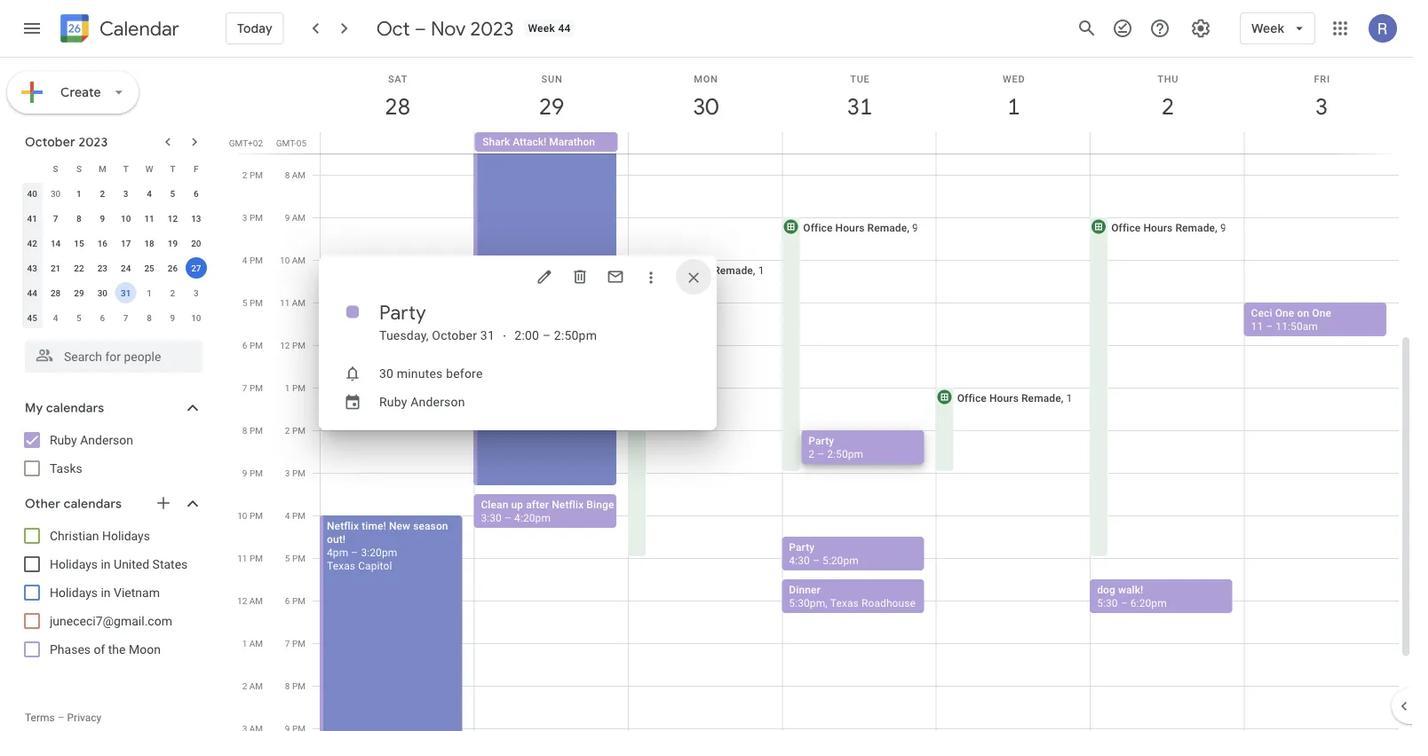 Task type: locate. For each thing, give the bounding box(es) containing it.
1 horizontal spatial 2:50pm
[[827, 448, 864, 461]]

20 element
[[185, 233, 207, 254]]

1 vertical spatial 5 pm
[[285, 553, 306, 564]]

2023 up m
[[79, 134, 108, 150]]

1 horizontal spatial 2023
[[470, 16, 514, 41]]

1 vertical spatial netflix
[[327, 520, 359, 532]]

calendar
[[99, 16, 179, 41]]

party inside the party 2 – 2:50pm
[[809, 435, 834, 447]]

october
[[25, 134, 75, 150], [432, 328, 477, 343]]

29 down sun
[[538, 92, 563, 121]]

1 vertical spatial anderson
[[80, 433, 133, 448]]

7 left 1 pm
[[242, 383, 247, 393]]

1 vertical spatial texas
[[830, 597, 859, 610]]

7 right 1 am
[[285, 639, 290, 649]]

0 vertical spatial netflix
[[552, 499, 584, 511]]

row containing s
[[20, 156, 208, 181]]

05
[[296, 138, 306, 148]]

30 down mon
[[692, 92, 717, 121]]

1 row from the top
[[20, 156, 208, 181]]

netflix right after
[[552, 499, 584, 511]]

5 row from the top
[[20, 256, 208, 281]]

week inside dropdown button
[[1252, 20, 1284, 36]]

10 for 10 element at the left of page
[[121, 213, 131, 224]]

9
[[285, 212, 290, 223], [100, 213, 105, 224], [170, 313, 175, 323], [242, 468, 247, 479]]

0 horizontal spatial october
[[25, 134, 75, 150]]

nov
[[431, 16, 466, 41]]

0 horizontal spatial 2023
[[79, 134, 108, 150]]

november 9 element
[[162, 307, 183, 329]]

2 vertical spatial party
[[789, 541, 815, 554]]

ruby anderson down my calendars dropdown button
[[50, 433, 133, 448]]

tue 31
[[846, 73, 871, 121]]

today
[[237, 20, 272, 36]]

0 vertical spatial party
[[379, 300, 426, 325]]

pm up 9 pm
[[250, 425, 263, 436]]

1 vertical spatial 6 pm
[[285, 596, 306, 607]]

row containing 43
[[20, 256, 208, 281]]

cell
[[321, 132, 475, 154], [782, 132, 936, 154], [936, 132, 1090, 154], [1244, 132, 1398, 154]]

2:50pm
[[554, 328, 597, 343], [827, 448, 864, 461]]

0 vertical spatial 28
[[384, 92, 409, 121]]

0 vertical spatial ruby
[[379, 395, 407, 409]]

1 vertical spatial 44
[[27, 288, 37, 298]]

texas inside the dinner 5:30pm , texas roadhouse
[[830, 597, 859, 610]]

8 down "gmt-"
[[285, 170, 290, 180]]

4 row from the top
[[20, 231, 208, 256]]

row group
[[20, 181, 208, 330]]

12 right 11 element
[[168, 213, 178, 224]]

am down 1 am
[[249, 681, 263, 692]]

0 horizontal spatial 44
[[27, 288, 37, 298]]

None search field
[[0, 334, 220, 373]]

0 horizontal spatial netflix
[[327, 520, 359, 532]]

0 vertical spatial calendars
[[46, 401, 104, 417]]

am for 2 am
[[249, 681, 263, 692]]

1 vertical spatial october
[[432, 328, 477, 343]]

5
[[170, 188, 175, 199], [242, 298, 247, 308], [76, 313, 82, 323], [285, 553, 290, 564]]

one up the 11:50am
[[1275, 307, 1294, 319]]

holidays in united states
[[50, 557, 188, 572]]

october up before
[[432, 328, 477, 343]]

6 inside "element"
[[100, 313, 105, 323]]

11 up 12 am
[[237, 553, 247, 564]]

20
[[191, 238, 201, 249]]

roadhouse
[[862, 597, 916, 610]]

pm left 9 am
[[250, 212, 263, 223]]

s up the september 30 element
[[53, 163, 58, 174]]

17
[[121, 238, 131, 249]]

in left united
[[101, 557, 111, 572]]

3 down 'fri'
[[1314, 92, 1327, 121]]

calendars up christian holidays
[[64, 496, 122, 512]]

party tuesday, october 31 ⋅ 2:00 – 2:50pm
[[379, 300, 597, 343]]

28 element
[[45, 282, 66, 304]]

0 horizontal spatial 31
[[121, 288, 131, 298]]

12 for 12 pm
[[280, 340, 290, 351]]

privacy link
[[67, 712, 102, 725]]

cell down 31 link
[[782, 132, 936, 154]]

1 vertical spatial ruby
[[50, 433, 77, 448]]

holidays
[[102, 529, 150, 544], [50, 557, 98, 572], [50, 586, 98, 600]]

0 vertical spatial ruby anderson
[[379, 395, 465, 409]]

2 vertical spatial 31
[[480, 328, 495, 343]]

11 am
[[280, 298, 306, 308]]

2:50pm inside the party 2 – 2:50pm
[[827, 448, 864, 461]]

am for 9 am
[[292, 212, 306, 223]]

holidays up "junececi7@gmail.com"
[[50, 586, 98, 600]]

add other calendars image
[[155, 495, 172, 512]]

8 up 15 element
[[76, 213, 82, 224]]

0 horizontal spatial one
[[1275, 307, 1294, 319]]

1 down 12 am
[[242, 639, 247, 649]]

0 horizontal spatial 2 pm
[[242, 170, 263, 180]]

row group containing 40
[[20, 181, 208, 330]]

12 inside the october 2023 grid
[[168, 213, 178, 224]]

0 horizontal spatial s
[[53, 163, 58, 174]]

0 horizontal spatial anderson
[[80, 433, 133, 448]]

2
[[1160, 92, 1173, 121], [242, 170, 247, 180], [100, 188, 105, 199], [170, 288, 175, 298], [285, 425, 290, 436], [809, 448, 815, 461], [242, 681, 247, 692]]

3:20pm
[[361, 547, 397, 559]]

0 horizontal spatial ruby anderson
[[50, 433, 133, 448]]

2 inside the party 2 – 2:50pm
[[809, 448, 815, 461]]

christian holidays
[[50, 529, 150, 544]]

office
[[803, 222, 833, 234], [1111, 222, 1141, 234], [649, 264, 679, 277], [957, 392, 987, 405]]

11 for 11 am
[[280, 298, 290, 308]]

40
[[27, 188, 37, 199]]

t right m
[[123, 163, 129, 174]]

thu
[[1158, 73, 1179, 84]]

31 cell
[[114, 281, 138, 306]]

1 vertical spatial 4 pm
[[285, 511, 306, 521]]

30 element
[[92, 282, 113, 304]]

m
[[99, 163, 106, 174]]

1
[[1006, 92, 1019, 121], [76, 188, 82, 199], [147, 288, 152, 298], [285, 383, 290, 393], [242, 639, 247, 649]]

party inside party tuesday, october 31 ⋅ 2:00 – 2:50pm
[[379, 300, 426, 325]]

2 row from the top
[[20, 181, 208, 206]]

8 pm right 2 am
[[285, 681, 306, 692]]

7 pm
[[242, 383, 263, 393], [285, 639, 306, 649]]

party
[[379, 300, 426, 325], [809, 435, 834, 447], [789, 541, 815, 554]]

pm left 12 pm
[[250, 340, 263, 351]]

1 link
[[993, 86, 1034, 127]]

31 down the tue
[[846, 92, 871, 121]]

1 vertical spatial party
[[809, 435, 834, 447]]

29
[[538, 92, 563, 121], [74, 288, 84, 298]]

row containing 44
[[20, 281, 208, 306]]

5 pm left "4pm"
[[285, 553, 306, 564]]

10 up 11 pm
[[237, 511, 247, 521]]

0 horizontal spatial 6 pm
[[242, 340, 263, 351]]

31 link
[[839, 86, 880, 127]]

1 vertical spatial 31
[[121, 288, 131, 298]]

ruby down minutes
[[379, 395, 407, 409]]

texas
[[327, 560, 355, 572], [830, 597, 859, 610]]

1 vertical spatial 2:50pm
[[827, 448, 864, 461]]

7 right 41
[[53, 213, 58, 224]]

new
[[389, 520, 410, 532]]

1 vertical spatial 12
[[280, 340, 290, 351]]

cell down 28 link
[[321, 132, 475, 154]]

23 element
[[92, 258, 113, 279]]

grid
[[227, 0, 1413, 732]]

1 vertical spatial 7 pm
[[285, 639, 306, 649]]

1 horizontal spatial 5 pm
[[285, 553, 306, 564]]

5 up 12 element
[[170, 188, 175, 199]]

30 minutes before
[[379, 366, 483, 381]]

11 right 10 element at the left of page
[[144, 213, 154, 224]]

11 pm
[[237, 553, 263, 564]]

pm left 1 pm
[[250, 383, 263, 393]]

holidays down 'christian' at the bottom left of the page
[[50, 557, 98, 572]]

0 vertical spatial 2:50pm
[[554, 328, 597, 343]]

0 horizontal spatial 4 pm
[[242, 255, 263, 266]]

ceci one on one 11 – 11:50am
[[1251, 307, 1331, 333]]

,
[[907, 222, 910, 234], [1215, 222, 1218, 234], [753, 264, 755, 277], [1061, 392, 1064, 405], [825, 597, 828, 610]]

19 element
[[162, 233, 183, 254]]

pm right 12 am
[[292, 596, 306, 607]]

1 horizontal spatial 3 pm
[[285, 468, 306, 479]]

1 horizontal spatial 7 pm
[[285, 639, 306, 649]]

row
[[20, 156, 208, 181], [20, 181, 208, 206], [20, 206, 208, 231], [20, 231, 208, 256], [20, 256, 208, 281], [20, 281, 208, 306], [20, 306, 208, 330]]

19
[[168, 238, 178, 249]]

0 horizontal spatial 12
[[168, 213, 178, 224]]

6:20pm
[[1130, 597, 1167, 610]]

0 vertical spatial holidays
[[102, 529, 150, 544]]

1 horizontal spatial 12
[[237, 596, 247, 607]]

0 horizontal spatial ruby
[[50, 433, 77, 448]]

1 horizontal spatial t
[[170, 163, 175, 174]]

43
[[27, 263, 37, 274]]

1 horizontal spatial 8 pm
[[285, 681, 306, 692]]

1 vertical spatial 28
[[51, 288, 61, 298]]

am down 9 am
[[292, 255, 306, 266]]

4 pm right 10 pm in the bottom of the page
[[285, 511, 306, 521]]

one right the "on"
[[1312, 307, 1331, 319]]

11 inside ceci one on one 11 – 11:50am
[[1251, 320, 1263, 333]]

6 pm right 12 am
[[285, 596, 306, 607]]

remade
[[867, 222, 907, 234], [1175, 222, 1215, 234], [713, 264, 753, 277], [1021, 392, 1061, 405]]

2 one from the left
[[1312, 307, 1331, 319]]

terms link
[[25, 712, 55, 725]]

4 left 10 am
[[242, 255, 247, 266]]

11:50am
[[1276, 320, 1318, 333]]

netflix time! new season out! 4pm – 3:20pm texas capitol
[[327, 520, 448, 572]]

2023 right the nov
[[470, 16, 514, 41]]

am up 1 am
[[249, 596, 263, 607]]

9 left 10 element at the left of page
[[100, 213, 105, 224]]

1 vertical spatial 2 pm
[[285, 425, 306, 436]]

7 pm left 1 pm
[[242, 383, 263, 393]]

10 for 10 am
[[280, 255, 290, 266]]

2 in from the top
[[101, 586, 111, 600]]

1 for november 1 element
[[147, 288, 152, 298]]

tasks
[[50, 461, 82, 476]]

am down 8 am
[[292, 212, 306, 223]]

10 right november 9 element
[[191, 313, 201, 323]]

minutes
[[397, 366, 443, 381]]

12 down the 11 am
[[280, 340, 290, 351]]

8 pm up 9 pm
[[242, 425, 263, 436]]

30 inside mon 30
[[692, 92, 717, 121]]

10 left 11 element
[[121, 213, 131, 224]]

9 for 9 am
[[285, 212, 290, 223]]

ruby inside my calendars list
[[50, 433, 77, 448]]

week for week 44
[[528, 22, 555, 35]]

0 vertical spatial 3 pm
[[242, 212, 263, 223]]

4 cell from the left
[[1244, 132, 1398, 154]]

s left m
[[76, 163, 82, 174]]

pm
[[250, 170, 263, 180], [250, 212, 263, 223], [250, 255, 263, 266], [250, 298, 263, 308], [250, 340, 263, 351], [292, 340, 306, 351], [250, 383, 263, 393], [292, 383, 306, 393], [250, 425, 263, 436], [292, 425, 306, 436], [250, 468, 263, 479], [292, 468, 306, 479], [250, 511, 263, 521], [292, 511, 306, 521], [250, 553, 263, 564], [292, 553, 306, 564], [292, 596, 306, 607], [292, 639, 306, 649], [292, 681, 306, 692]]

– inside ceci one on one 11 – 11:50am
[[1266, 320, 1273, 333]]

t right w at the top left of page
[[170, 163, 175, 174]]

0 horizontal spatial 2:50pm
[[554, 328, 597, 343]]

1 vertical spatial 8 pm
[[285, 681, 306, 692]]

ruby anderson down minutes
[[379, 395, 465, 409]]

9 up 10 am
[[285, 212, 290, 223]]

– inside the party 2 – 2:50pm
[[817, 448, 824, 461]]

31 inside cell
[[121, 288, 131, 298]]

1 for 1 pm
[[285, 383, 290, 393]]

1 am
[[242, 639, 263, 649]]

1 horizontal spatial 4 pm
[[285, 511, 306, 521]]

party heading
[[379, 300, 426, 325]]

29 element
[[68, 282, 90, 304]]

christian
[[50, 529, 99, 544]]

1 horizontal spatial october
[[432, 328, 477, 343]]

12 pm
[[280, 340, 306, 351]]

1 horizontal spatial one
[[1312, 307, 1331, 319]]

12 for 12 am
[[237, 596, 247, 607]]

in for united
[[101, 557, 111, 572]]

0 horizontal spatial 28
[[51, 288, 61, 298]]

texas right '5:30pm'
[[830, 597, 859, 610]]

november 7 element
[[115, 307, 137, 329]]

1 horizontal spatial 28
[[384, 92, 409, 121]]

netflix inside the "clean up after netflix binge 3:30 – 4:20pm"
[[552, 499, 584, 511]]

other calendars list
[[4, 522, 220, 664]]

1 horizontal spatial 6 pm
[[285, 596, 306, 607]]

31 right 30 element
[[121, 288, 131, 298]]

am up 2 am
[[249, 639, 263, 649]]

0 vertical spatial 31
[[846, 92, 871, 121]]

october up the september 30 element
[[25, 134, 75, 150]]

holidays up united
[[102, 529, 150, 544]]

dog walk! 5:30 – 6:20pm
[[1097, 584, 1167, 610]]

44
[[558, 22, 571, 35], [27, 288, 37, 298]]

8 up 9 pm
[[242, 425, 247, 436]]

terms – privacy
[[25, 712, 102, 725]]

1 in from the top
[[101, 557, 111, 572]]

30 right 29 element
[[97, 288, 107, 298]]

1 down 12 pm
[[285, 383, 290, 393]]

other calendars
[[25, 496, 122, 512]]

0 vertical spatial 44
[[558, 22, 571, 35]]

0 vertical spatial 5 pm
[[242, 298, 263, 308]]

3 pm right 9 pm
[[285, 468, 306, 479]]

email event details image
[[607, 268, 624, 286]]

am down 05
[[292, 170, 306, 180]]

today button
[[226, 7, 284, 50]]

0 vertical spatial 6 pm
[[242, 340, 263, 351]]

anderson
[[411, 395, 465, 409], [80, 433, 133, 448]]

0 vertical spatial in
[[101, 557, 111, 572]]

0 horizontal spatial week
[[528, 22, 555, 35]]

tuesday,
[[379, 328, 429, 343]]

1 vertical spatial 2023
[[79, 134, 108, 150]]

6 row from the top
[[20, 281, 208, 306]]

, inside the dinner 5:30pm , texas roadhouse
[[825, 597, 828, 610]]

2 horizontal spatial 31
[[846, 92, 871, 121]]

holidays for vietnam
[[50, 586, 98, 600]]

my calendars list
[[4, 426, 220, 483]]

0 horizontal spatial 8 pm
[[242, 425, 263, 436]]

1 t from the left
[[123, 163, 129, 174]]

0 horizontal spatial 29
[[74, 288, 84, 298]]

31 left ⋅
[[480, 328, 495, 343]]

shark attack! marathon button
[[475, 132, 618, 152]]

1 horizontal spatial week
[[1252, 20, 1284, 36]]

1 for 1 am
[[242, 639, 247, 649]]

november 2 element
[[162, 282, 183, 304]]

party 4:30 – 5:20pm
[[789, 541, 859, 567]]

25 element
[[139, 258, 160, 279]]

10
[[121, 213, 131, 224], [280, 255, 290, 266], [191, 313, 201, 323], [237, 511, 247, 521]]

12 for 12
[[168, 213, 178, 224]]

sat 28
[[384, 73, 409, 121]]

4
[[147, 188, 152, 199], [242, 255, 247, 266], [53, 313, 58, 323], [285, 511, 290, 521]]

1 vertical spatial ruby anderson
[[50, 433, 133, 448]]

am for 11 am
[[292, 298, 306, 308]]

3 pm left 9 am
[[242, 212, 263, 223]]

am for 12 am
[[249, 596, 263, 607]]

1 horizontal spatial anderson
[[411, 395, 465, 409]]

31
[[846, 92, 871, 121], [121, 288, 131, 298], [480, 328, 495, 343]]

binge
[[587, 499, 614, 511]]

9 right november 8 element
[[170, 313, 175, 323]]

29 right "28" 'element'
[[74, 288, 84, 298]]

pm down gmt+02
[[250, 170, 263, 180]]

1 vertical spatial in
[[101, 586, 111, 600]]

0 horizontal spatial t
[[123, 163, 129, 174]]

party for party tuesday, october 31 ⋅ 2:00 – 2:50pm
[[379, 300, 426, 325]]

am up 12 pm
[[292, 298, 306, 308]]

10 up the 11 am
[[280, 255, 290, 266]]

11 inside 11 element
[[144, 213, 154, 224]]

row containing 45
[[20, 306, 208, 330]]

calendars right my
[[46, 401, 104, 417]]

2 horizontal spatial 12
[[280, 340, 290, 351]]

0 horizontal spatial 3 pm
[[242, 212, 263, 223]]

1 vertical spatial calendars
[[64, 496, 122, 512]]

5 pm left the 11 am
[[242, 298, 263, 308]]

1 vertical spatial 3 pm
[[285, 468, 306, 479]]

1 horizontal spatial texas
[[830, 597, 859, 610]]

0 horizontal spatial 7 pm
[[242, 383, 263, 393]]

w
[[145, 163, 153, 174]]

31 inside party tuesday, october 31 ⋅ 2:00 – 2:50pm
[[480, 328, 495, 343]]

1 horizontal spatial 29
[[538, 92, 563, 121]]

november 1 element
[[139, 282, 160, 304]]

party inside "party 4:30 – 5:20pm"
[[789, 541, 815, 554]]

1 down wed
[[1006, 92, 1019, 121]]

f
[[194, 163, 199, 174]]

in for vietnam
[[101, 586, 111, 600]]

10 for 10 pm
[[237, 511, 247, 521]]

ruby anderson
[[379, 395, 465, 409], [50, 433, 133, 448]]

Search for people text field
[[36, 341, 192, 373]]

9 up 10 pm in the bottom of the page
[[242, 468, 247, 479]]

30 for the september 30 element
[[51, 188, 61, 199]]

24 element
[[115, 258, 137, 279]]

4:20pm
[[514, 512, 551, 524]]

6 right 12 am
[[285, 596, 290, 607]]

2 pm down gmt+02
[[242, 170, 263, 180]]

11 down 10 am
[[280, 298, 290, 308]]

1 vertical spatial holidays
[[50, 557, 98, 572]]

cell down 1 'link'
[[936, 132, 1090, 154]]

1 horizontal spatial s
[[76, 163, 82, 174]]

party 2 – 2:50pm
[[809, 435, 864, 461]]

2 vertical spatial 12
[[237, 596, 247, 607]]

1 one from the left
[[1275, 307, 1294, 319]]

week up sun
[[528, 22, 555, 35]]

7 row from the top
[[20, 306, 208, 330]]

2023
[[470, 16, 514, 41], [79, 134, 108, 150]]

3 up 10 element at the left of page
[[123, 188, 128, 199]]

3 row from the top
[[20, 206, 208, 231]]

11 for 11 pm
[[237, 553, 247, 564]]

1 vertical spatial 29
[[74, 288, 84, 298]]

0 vertical spatial texas
[[327, 560, 355, 572]]

30 left minutes
[[379, 366, 394, 381]]

9 am
[[285, 212, 306, 223]]

41
[[27, 213, 37, 224]]

0 vertical spatial 12
[[168, 213, 178, 224]]

1 horizontal spatial 31
[[480, 328, 495, 343]]

2 vertical spatial holidays
[[50, 586, 98, 600]]

11 down "ceci"
[[1251, 320, 1263, 333]]

november 3 element
[[185, 282, 207, 304]]

0 vertical spatial 29
[[538, 92, 563, 121]]

0 horizontal spatial texas
[[327, 560, 355, 572]]



Task type: describe. For each thing, give the bounding box(es) containing it.
moon
[[129, 643, 161, 657]]

3 right 9 pm
[[285, 468, 290, 479]]

31 element
[[115, 282, 137, 304]]

1 right the september 30 element
[[76, 188, 82, 199]]

2 s from the left
[[76, 163, 82, 174]]

pm up 1 pm
[[292, 340, 306, 351]]

pm down 1 pm
[[292, 425, 306, 436]]

clean
[[481, 499, 508, 511]]

30 for 30 element
[[97, 288, 107, 298]]

week 44
[[528, 22, 571, 35]]

0 vertical spatial anderson
[[411, 395, 465, 409]]

9 for 9 pm
[[242, 468, 247, 479]]

wed 1
[[1003, 73, 1025, 121]]

other calendars button
[[4, 490, 220, 519]]

0 vertical spatial 4 pm
[[242, 255, 263, 266]]

november 4 element
[[45, 307, 66, 329]]

am for 1 am
[[249, 639, 263, 649]]

sat
[[388, 73, 408, 84]]

5:20pm
[[822, 555, 859, 567]]

6 down f
[[194, 188, 199, 199]]

10 for november 10 element
[[191, 313, 201, 323]]

vietnam
[[114, 586, 160, 600]]

12 am
[[237, 596, 263, 607]]

am for 8 am
[[292, 170, 306, 180]]

up
[[511, 499, 523, 511]]

pm right 10 pm in the bottom of the page
[[292, 511, 306, 521]]

week for week
[[1252, 20, 1284, 36]]

main drawer image
[[21, 18, 43, 39]]

3 inside fri 3
[[1314, 92, 1327, 121]]

– inside the "clean up after netflix binge 3:30 – 4:20pm"
[[505, 512, 512, 524]]

dinner
[[789, 584, 821, 596]]

phases of the moon
[[50, 643, 161, 657]]

grid containing 28
[[227, 0, 1413, 732]]

am for 10 am
[[292, 255, 306, 266]]

4 up 11 element
[[147, 188, 152, 199]]

0 vertical spatial 2023
[[470, 16, 514, 41]]

11 element
[[139, 208, 160, 229]]

terms
[[25, 712, 55, 725]]

gmt+02
[[229, 138, 263, 148]]

pm down 9 pm
[[250, 511, 263, 521]]

pm down 10 pm in the bottom of the page
[[250, 553, 263, 564]]

14 element
[[45, 233, 66, 254]]

2:50pm inside party tuesday, october 31 ⋅ 2:00 – 2:50pm
[[554, 328, 597, 343]]

8 right 2 am
[[285, 681, 290, 692]]

13 element
[[185, 208, 207, 229]]

row containing 42
[[20, 231, 208, 256]]

30 for 30 minutes before
[[379, 366, 394, 381]]

party for party 2 – 2:50pm
[[809, 435, 834, 447]]

october 2023 grid
[[17, 156, 208, 330]]

23
[[97, 263, 107, 274]]

pm left the 11 am
[[250, 298, 263, 308]]

pm left 10 am
[[250, 255, 263, 266]]

thu 2
[[1158, 73, 1179, 121]]

row group inside the october 2023 grid
[[20, 181, 208, 330]]

9 pm
[[242, 468, 263, 479]]

capitol
[[358, 560, 392, 572]]

8 right the november 7 element
[[147, 313, 152, 323]]

22
[[74, 263, 84, 274]]

10 pm
[[237, 511, 263, 521]]

junececi7@gmail.com
[[50, 614, 172, 629]]

my calendars button
[[4, 394, 220, 423]]

texas inside netflix time! new season out! 4pm – 3:20pm texas capitol
[[327, 560, 355, 572]]

marathon
[[549, 136, 595, 148]]

42
[[27, 238, 37, 249]]

sun
[[541, 73, 563, 84]]

united
[[114, 557, 149, 572]]

season
[[413, 520, 448, 532]]

pm right 2 am
[[292, 681, 306, 692]]

0 vertical spatial october
[[25, 134, 75, 150]]

7 right the november 6 "element"
[[123, 313, 128, 323]]

28 inside 'element'
[[51, 288, 61, 298]]

3 cell from the left
[[936, 132, 1090, 154]]

22 element
[[68, 258, 90, 279]]

delete event image
[[571, 268, 589, 286]]

of
[[94, 643, 105, 657]]

1 s from the left
[[53, 163, 58, 174]]

fri
[[1314, 73, 1330, 84]]

14
[[51, 238, 61, 249]]

3:30
[[481, 512, 502, 524]]

pm right 9 pm
[[292, 468, 306, 479]]

– inside netflix time! new season out! 4pm – 3:20pm texas capitol
[[351, 547, 358, 559]]

10 element
[[115, 208, 137, 229]]

26 element
[[162, 258, 183, 279]]

privacy
[[67, 712, 102, 725]]

pm down 12 pm
[[292, 383, 306, 393]]

dinner 5:30pm , texas roadhouse
[[789, 584, 916, 610]]

november 10 element
[[185, 307, 207, 329]]

5:30pm
[[789, 597, 825, 610]]

november 6 element
[[92, 307, 113, 329]]

21
[[51, 263, 61, 274]]

4 right 10 pm in the bottom of the page
[[285, 511, 290, 521]]

9 for november 9 element
[[170, 313, 175, 323]]

2:00
[[515, 328, 539, 343]]

45
[[27, 313, 37, 323]]

oct
[[376, 16, 410, 41]]

time!
[[362, 520, 386, 532]]

1 horizontal spatial 2 pm
[[285, 425, 306, 436]]

6 left 12 pm
[[242, 340, 247, 351]]

pm up 10 pm in the bottom of the page
[[250, 468, 263, 479]]

1 inside wed 1
[[1006, 92, 1019, 121]]

after
[[526, 499, 549, 511]]

mon
[[694, 73, 718, 84]]

november 8 element
[[139, 307, 160, 329]]

18
[[144, 238, 154, 249]]

27 cell
[[184, 256, 208, 281]]

– inside dog walk! 5:30 – 6:20pm
[[1121, 597, 1128, 610]]

1 horizontal spatial ruby
[[379, 395, 407, 409]]

17 element
[[115, 233, 137, 254]]

28 link
[[377, 86, 418, 127]]

2 link
[[1147, 86, 1188, 127]]

week button
[[1240, 7, 1315, 50]]

1 horizontal spatial 44
[[558, 22, 571, 35]]

16 element
[[92, 233, 113, 254]]

row containing 40
[[20, 181, 208, 206]]

wed
[[1003, 73, 1025, 84]]

1 pm
[[285, 383, 306, 393]]

sun 29
[[538, 73, 563, 121]]

15 element
[[68, 233, 90, 254]]

5 left the 11 am
[[242, 298, 247, 308]]

shark attack! marathon row
[[313, 132, 1413, 154]]

states
[[152, 557, 188, 572]]

phases
[[50, 643, 91, 657]]

0 vertical spatial 2 pm
[[242, 170, 263, 180]]

october 2023
[[25, 134, 108, 150]]

1 horizontal spatial ruby anderson
[[379, 395, 465, 409]]

18 element
[[139, 233, 160, 254]]

0 horizontal spatial 5 pm
[[242, 298, 263, 308]]

netflix inside netflix time! new season out! 4pm – 3:20pm texas capitol
[[327, 520, 359, 532]]

27, today element
[[185, 258, 207, 279]]

3 right november 2 element
[[194, 288, 199, 298]]

0 vertical spatial 7 pm
[[242, 383, 263, 393]]

29 link
[[531, 86, 572, 127]]

12 element
[[162, 208, 183, 229]]

calendars for my calendars
[[46, 401, 104, 417]]

ceci
[[1251, 307, 1272, 319]]

attack!
[[513, 136, 547, 148]]

walk!
[[1118, 584, 1143, 596]]

september 30 element
[[45, 183, 66, 204]]

settings menu image
[[1190, 18, 1212, 39]]

11 for 11
[[144, 213, 154, 224]]

pm right 1 am
[[292, 639, 306, 649]]

dog
[[1097, 584, 1115, 596]]

other
[[25, 496, 61, 512]]

ruby anderson inside my calendars list
[[50, 433, 133, 448]]

2 cell from the left
[[782, 132, 936, 154]]

calendar heading
[[96, 16, 179, 41]]

mon 30
[[692, 73, 718, 121]]

row containing 41
[[20, 206, 208, 231]]

3 link
[[1301, 86, 1342, 127]]

4 left november 5 element
[[53, 313, 58, 323]]

calendar element
[[57, 11, 179, 50]]

my calendars
[[25, 401, 104, 417]]

0 vertical spatial 8 pm
[[242, 425, 263, 436]]

party for party 4:30 – 5:20pm
[[789, 541, 815, 554]]

2 t from the left
[[170, 163, 175, 174]]

1 cell from the left
[[321, 132, 475, 154]]

29 inside 29 element
[[74, 288, 84, 298]]

holidays for united
[[50, 557, 98, 572]]

calendars for other calendars
[[64, 496, 122, 512]]

5:30
[[1097, 597, 1118, 610]]

before
[[446, 366, 483, 381]]

create
[[60, 84, 101, 100]]

anderson inside my calendars list
[[80, 433, 133, 448]]

2 am
[[242, 681, 263, 692]]

out!
[[327, 533, 346, 546]]

5 right november 4 element
[[76, 313, 82, 323]]

2 inside thu 2
[[1160, 92, 1173, 121]]

oct – nov 2023
[[376, 16, 514, 41]]

– inside party tuesday, october 31 ⋅ 2:00 – 2:50pm
[[542, 328, 551, 343]]

24
[[121, 263, 131, 274]]

25
[[144, 263, 154, 274]]

26
[[168, 263, 178, 274]]

the
[[108, 643, 126, 657]]

3 right 13 element on the left top of page
[[242, 212, 247, 223]]

5 right 11 pm
[[285, 553, 290, 564]]

november 5 element
[[68, 307, 90, 329]]

pm left "4pm"
[[292, 553, 306, 564]]

21 element
[[45, 258, 66, 279]]

44 inside row
[[27, 288, 37, 298]]

– inside "party 4:30 – 5:20pm"
[[813, 555, 820, 567]]

16
[[97, 238, 107, 249]]

october inside party tuesday, october 31 ⋅ 2:00 – 2:50pm
[[432, 328, 477, 343]]

30 link
[[685, 86, 726, 127]]



Task type: vqa. For each thing, say whether or not it's contained in the screenshot.
tab list
no



